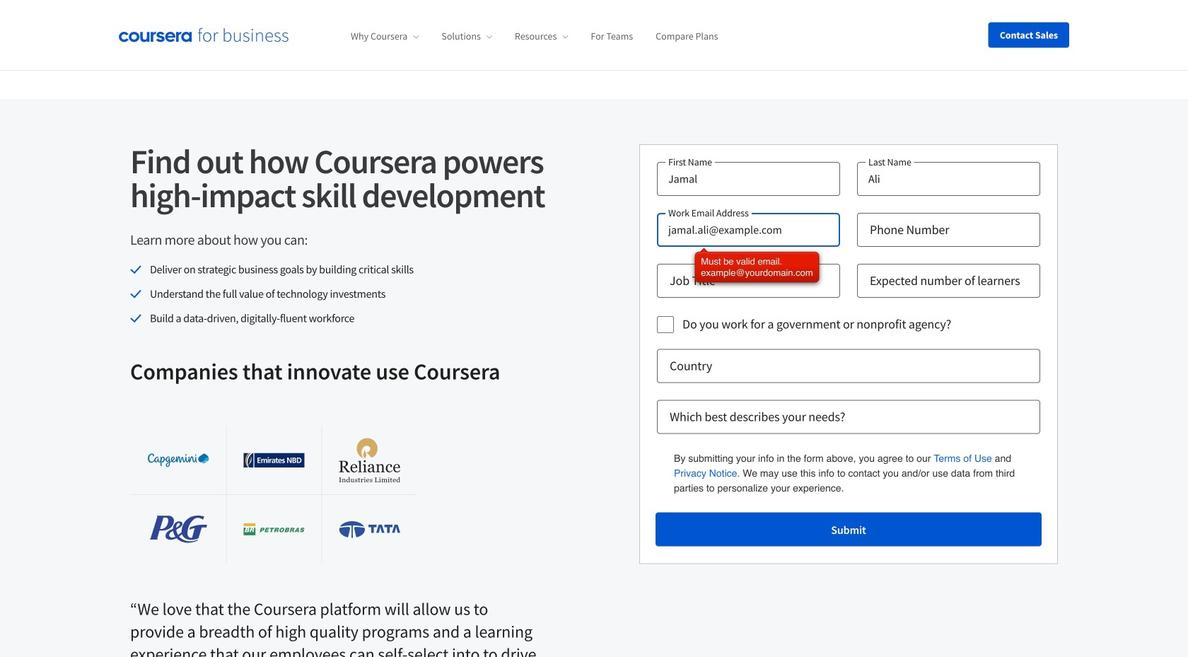 Task type: vqa. For each thing, say whether or not it's contained in the screenshot.
'Emirates Logo'
yes



Task type: locate. For each thing, give the bounding box(es) containing it.
Job Title text field
[[657, 264, 840, 298]]

Country Code + Phone Number telephone field
[[857, 213, 1041, 247]]

None checkbox
[[657, 316, 674, 333]]

Last Name text field
[[857, 162, 1041, 196]]

capgemini logo image
[[148, 453, 209, 467]]

tata logo image
[[339, 521, 400, 538]]



Task type: describe. For each thing, give the bounding box(es) containing it.
reliance logo image
[[339, 438, 400, 482]]

First Name text field
[[657, 162, 840, 196]]

petrobras logo image
[[244, 524, 305, 536]]

emirates logo image
[[244, 453, 305, 468]]

coursera for business image
[[119, 28, 289, 42]]

Work Email Address email field
[[657, 213, 840, 247]]

p&g logo image
[[149, 516, 207, 543]]



